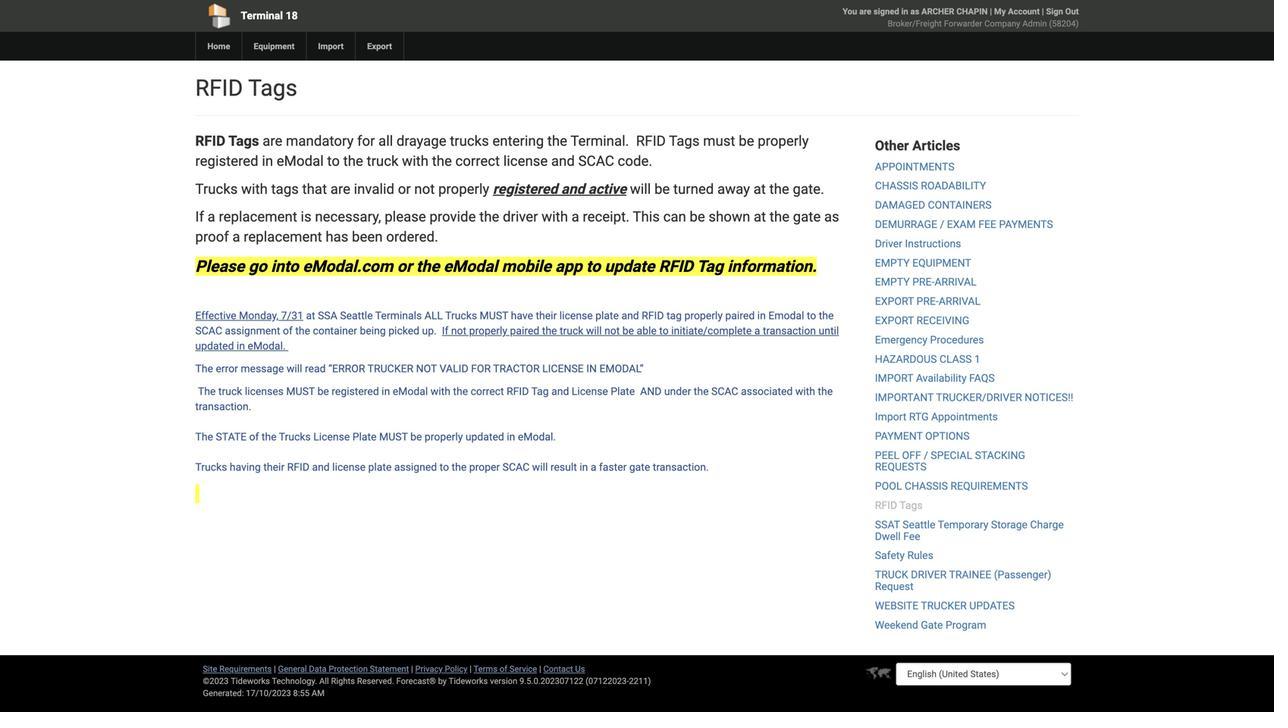 Task type: locate. For each thing, give the bounding box(es) containing it.
the down error
[[198, 386, 216, 398]]

associated
[[741, 386, 793, 398]]

2 vertical spatial of
[[500, 665, 507, 675]]

state
[[216, 431, 247, 444]]

1 empty from the top
[[875, 257, 910, 269]]

1 vertical spatial correct
[[471, 386, 504, 398]]

2 vertical spatial emodal
[[393, 386, 428, 398]]

1 horizontal spatial license
[[572, 386, 608, 398]]

0 vertical spatial as
[[910, 6, 919, 16]]

1 horizontal spatial tag
[[697, 257, 723, 276]]

am
[[312, 689, 325, 699]]

1 vertical spatial at
[[754, 209, 766, 225]]

empty down driver
[[875, 257, 910, 269]]

1 vertical spatial of
[[249, 431, 259, 444]]

tag down shown
[[697, 257, 723, 276]]

0 vertical spatial emodal.
[[248, 340, 286, 353]]

0 horizontal spatial updated
[[195, 340, 234, 353]]

at right away
[[754, 181, 766, 197]]

active
[[588, 181, 627, 197]]

not right up.
[[451, 325, 467, 338]]

gate
[[921, 619, 943, 632]]

0 vertical spatial export
[[875, 295, 914, 308]]

will down code.
[[630, 181, 651, 197]]

invalid
[[354, 181, 394, 197]]

trucks
[[195, 181, 238, 197], [445, 310, 477, 322], [279, 431, 311, 444], [195, 462, 227, 474]]

if inside 'if a replacement is necessary, please provide the driver with a receipt. this can be shown at the gate as proof a replacement has been ordered.'
[[195, 209, 204, 225]]

trucker up gate
[[921, 600, 967, 613]]

license down app
[[560, 310, 593, 322]]

1 horizontal spatial as
[[910, 6, 919, 16]]

registered inside are mandatory for all drayage trucks entering the terminal.  rfid tags must be properly registered in emodal to the truck with the correct license and scac code.
[[195, 153, 258, 170]]

0 horizontal spatial plate
[[368, 462, 392, 474]]

0 horizontal spatial as
[[824, 209, 839, 225]]

tractor
[[493, 363, 540, 376]]

properly up gate.
[[758, 133, 809, 149]]

1 horizontal spatial import
[[875, 411, 907, 424]]

their right have
[[536, 310, 557, 322]]

mandatory
[[286, 133, 354, 149]]

the left the state
[[195, 431, 213, 444]]

0 vertical spatial /
[[940, 218, 944, 231]]

demurrage / exam fee payments link
[[875, 218, 1053, 231]]

fee
[[979, 218, 996, 231]]

the truck licenses must be registered in emodal with the correct rfid tag and license plate  and under the scac associated with the transaction.
[[195, 386, 833, 414]]

as down gate.
[[824, 209, 839, 225]]

not for invalid
[[414, 181, 435, 197]]

privacy policy link
[[415, 665, 468, 675]]

rfid inside are mandatory for all drayage trucks entering the terminal.  rfid tags must be properly registered in emodal to the truck with the correct license and scac code.
[[636, 133, 666, 149]]

1 vertical spatial arrival
[[939, 295, 981, 308]]

correct
[[455, 153, 500, 170], [471, 386, 504, 398]]

import up "payment" at the right bottom of the page
[[875, 411, 907, 424]]

0 vertical spatial tag
[[697, 257, 723, 276]]

plate down the 'emodal"'
[[611, 386, 635, 398]]

rfid tags
[[195, 75, 297, 102], [195, 133, 259, 149]]

trucks down licenses at left
[[279, 431, 311, 444]]

1 horizontal spatial registered
[[332, 386, 379, 398]]

arrival up receiving
[[939, 295, 981, 308]]

trucker inside 'other articles appointments chassis roadability damaged containers demurrage / exam fee payments driver instructions empty equipment empty pre-arrival export pre-arrival export receiving emergency procedures hazardous class 1 import availability faqs important trucker/driver notices!! import rtg appointments payment options peel off / special stacking requests pool chassis requirements rfid tags ssat seattle temporary storage charge dwell fee safety rules truck driver trainee (passenger) request website trucker updates weekend gate program'
[[921, 600, 967, 613]]

/
[[940, 218, 944, 231], [924, 450, 928, 462]]

read
[[305, 363, 326, 376]]

a left receipt.
[[572, 209, 579, 225]]

scac right proper
[[503, 462, 530, 474]]

correct inside 'the truck licenses must be registered in emodal with the correct rfid tag and license plate  and under the scac associated with the transaction.'
[[471, 386, 504, 398]]

truck down the all
[[367, 153, 398, 170]]

2 vertical spatial are
[[331, 181, 350, 197]]

in down the error message will read "error trucker not valid for tractor license in emodal"
[[382, 386, 390, 398]]

license down the state of the trucks license plate must be properly updated in emodal. at the left
[[332, 462, 366, 474]]

chassis down requests at right bottom
[[905, 480, 948, 493]]

0 horizontal spatial their
[[263, 462, 285, 474]]

a up 'proof' on the left top of page
[[208, 209, 215, 225]]

in up tags
[[262, 153, 273, 170]]

scac left associated
[[711, 386, 738, 398]]

must down read
[[286, 386, 315, 398]]

are left mandatory
[[263, 133, 282, 149]]

0 horizontal spatial transaction.
[[195, 401, 251, 414]]

gate for as
[[793, 209, 821, 225]]

0 vertical spatial seattle
[[340, 310, 373, 322]]

(58204)
[[1049, 19, 1079, 28]]

/ left exam in the right top of the page
[[940, 218, 944, 231]]

if right up.
[[442, 325, 448, 338]]

1 vertical spatial transaction.
[[653, 462, 709, 474]]

| up forecast® on the bottom of the page
[[411, 665, 413, 675]]

import
[[318, 41, 344, 51], [875, 411, 907, 424]]

1 vertical spatial the
[[198, 386, 216, 398]]

paired inside if not properly paired the truck will not be able to initiate/complete a transaction until updated in emodal.
[[510, 325, 539, 338]]

are
[[859, 6, 871, 16], [263, 133, 282, 149], [331, 181, 350, 197]]

containers
[[928, 199, 992, 212]]

all
[[378, 133, 393, 149]]

be left able
[[622, 325, 634, 338]]

rfid inside at ssa seattle terminals all trucks must have their license plate and rfid tag properly paired in emodal to the scac assignment of the container being picked up.
[[642, 310, 664, 322]]

if
[[195, 209, 204, 225], [442, 325, 448, 338]]

the inside 'the truck licenses must be registered in emodal with the correct rfid tag and license plate  and under the scac associated with the transaction.'
[[198, 386, 216, 398]]

0 horizontal spatial import
[[318, 41, 344, 51]]

1 vertical spatial license
[[560, 310, 593, 322]]

the left proper
[[452, 462, 467, 474]]

paired down have
[[510, 325, 539, 338]]

export up emergency
[[875, 315, 914, 327]]

of right the state
[[249, 431, 259, 444]]

be right "can"
[[690, 209, 705, 225]]

are inside are mandatory for all drayage trucks entering the terminal.  rfid tags must be properly registered in emodal to the truck with the correct license and scac code.
[[263, 133, 282, 149]]

if for not
[[442, 325, 448, 338]]

1 horizontal spatial truck
[[367, 153, 398, 170]]

2 vertical spatial license
[[332, 462, 366, 474]]

in up broker/freight
[[901, 6, 908, 16]]

0 horizontal spatial emodal.
[[248, 340, 286, 353]]

export receiving link
[[875, 315, 969, 327]]

0 vertical spatial their
[[536, 310, 557, 322]]

payment
[[875, 430, 923, 443]]

1 vertical spatial gate
[[629, 462, 650, 474]]

seattle inside at ssa seattle terminals all trucks must have their license plate and rfid tag properly paired in emodal to the scac assignment of the container being picked up.
[[340, 310, 373, 322]]

emodal. down assignment
[[248, 340, 286, 353]]

updated up error
[[195, 340, 234, 353]]

be inside 'the truck licenses must be registered in emodal with the correct rfid tag and license plate  and under the scac associated with the transaction.'
[[317, 386, 329, 398]]

trucks with tags that are invalid or not properly registered and active will be turned away at the gate.
[[195, 181, 824, 197]]

monday,
[[239, 310, 278, 322]]

out
[[1065, 6, 1079, 16]]

emodal down the error message will read "error trucker not valid for tractor license in emodal"
[[393, 386, 428, 398]]

the up until
[[819, 310, 834, 322]]

updated inside if not properly paired the truck will not be able to initiate/complete a transaction until updated in emodal.
[[195, 340, 234, 353]]

tag for and
[[531, 386, 549, 398]]

correct down for
[[471, 386, 504, 398]]

0 horizontal spatial seattle
[[340, 310, 373, 322]]

to right able
[[659, 325, 669, 338]]

1 horizontal spatial seattle
[[903, 519, 935, 532]]

emodal down mandatory
[[277, 153, 324, 170]]

trucker
[[368, 363, 413, 376], [921, 600, 967, 613]]

2211)
[[629, 677, 651, 687]]

1 vertical spatial replacement
[[244, 229, 322, 245]]

2 vertical spatial the
[[195, 431, 213, 444]]

be inside 'if a replacement is necessary, please provide the driver with a receipt. this can be shown at the gate as proof a replacement has been ordered.'
[[690, 209, 705, 225]]

1 vertical spatial plate
[[352, 431, 377, 444]]

to right "emodal"
[[807, 310, 816, 322]]

please go into emodal.com or the emodal mobile app to update rfid tag information.
[[195, 257, 817, 276]]

all
[[424, 310, 443, 322]]

0 vertical spatial truck
[[367, 153, 398, 170]]

ssa
[[318, 310, 337, 322]]

1 vertical spatial chassis
[[905, 480, 948, 493]]

gate inside 'if a replacement is necessary, please provide the driver with a receipt. this can be shown at the gate as proof a replacement has been ordered.'
[[793, 209, 821, 225]]

assigned
[[394, 462, 437, 474]]

transaction.
[[195, 401, 251, 414], [653, 462, 709, 474]]

0 vertical spatial transaction.
[[195, 401, 251, 414]]

able
[[637, 325, 657, 338]]

with right driver
[[542, 209, 568, 225]]

license inside are mandatory for all drayage trucks entering the terminal.  rfid tags must be properly registered in emodal to the truck with the correct license and scac code.
[[503, 153, 548, 170]]

export pre-arrival link
[[875, 295, 981, 308]]

0 vertical spatial license
[[503, 153, 548, 170]]

must
[[703, 133, 735, 149]]

correct down trucks
[[455, 153, 500, 170]]

in inside you are signed in as archer chapin | my account | sign out broker/freight forwarder company admin (58204)
[[901, 6, 908, 16]]

if up 'proof' on the left top of page
[[195, 209, 204, 225]]

to right app
[[586, 257, 601, 276]]

in inside at ssa seattle terminals all trucks must have their license plate and rfid tag properly paired in emodal to the scac assignment of the container being picked up.
[[757, 310, 766, 322]]

export link
[[355, 32, 403, 61]]

be right must
[[739, 133, 754, 149]]

to inside at ssa seattle terminals all trucks must have their license plate and rfid tag properly paired in emodal to the scac assignment of the container being picked up.
[[807, 310, 816, 322]]

2 vertical spatial registered
[[332, 386, 379, 398]]

license down entering
[[503, 153, 548, 170]]

0 horizontal spatial trucker
[[368, 363, 413, 376]]

instructions
[[905, 238, 961, 250]]

the
[[547, 133, 567, 149], [343, 153, 363, 170], [432, 153, 452, 170], [769, 181, 789, 197], [479, 209, 499, 225], [770, 209, 790, 225], [416, 257, 439, 276], [819, 310, 834, 322], [295, 325, 310, 338], [542, 325, 557, 338], [453, 386, 468, 398], [694, 386, 709, 398], [818, 386, 833, 398], [262, 431, 277, 444], [452, 462, 467, 474]]

1 horizontal spatial /
[[940, 218, 944, 231]]

the error message will read "error trucker not valid for tractor license in emodal"
[[195, 363, 644, 376]]

1 vertical spatial must
[[286, 386, 315, 398]]

mobile
[[502, 257, 551, 276]]

empty down empty equipment link
[[875, 276, 910, 289]]

2 horizontal spatial truck
[[560, 325, 584, 338]]

off
[[902, 450, 921, 462]]

at inside at ssa seattle terminals all trucks must have their license plate and rfid tag properly paired in emodal to the scac assignment of the container being picked up.
[[306, 310, 315, 322]]

0 vertical spatial registered
[[195, 153, 258, 170]]

1 vertical spatial are
[[263, 133, 282, 149]]

0 vertical spatial gate
[[793, 209, 821, 225]]

must inside 'the truck licenses must be registered in emodal with the correct rfid tag and license plate  and under the scac associated with the transaction.'
[[286, 386, 315, 398]]

1 vertical spatial plate
[[368, 462, 392, 474]]

if inside if not properly paired the truck will not be able to initiate/complete a transaction until updated in emodal.
[[442, 325, 448, 338]]

1 vertical spatial empty
[[875, 276, 910, 289]]

the up license
[[542, 325, 557, 338]]

0 vertical spatial must
[[480, 310, 508, 322]]

us
[[575, 665, 585, 675]]

pre- down empty pre-arrival link
[[917, 295, 939, 308]]

tag inside 'the truck licenses must be registered in emodal with the correct rfid tag and license plate  and under the scac associated with the transaction.'
[[531, 386, 549, 398]]

the left error
[[195, 363, 213, 376]]

gate right faster
[[629, 462, 650, 474]]

1 horizontal spatial their
[[536, 310, 557, 322]]

been
[[352, 229, 383, 245]]

their
[[536, 310, 557, 322], [263, 462, 285, 474]]

0 vertical spatial plate
[[595, 310, 619, 322]]

terminals
[[375, 310, 422, 322]]

properly up for
[[469, 325, 507, 338]]

tags inside 'other articles appointments chassis roadability damaged containers demurrage / exam fee payments driver instructions empty equipment empty pre-arrival export pre-arrival export receiving emergency procedures hazardous class 1 import availability faqs important trucker/driver notices!! import rtg appointments payment options peel off / special stacking requests pool chassis requirements rfid tags ssat seattle temporary storage charge dwell fee safety rules truck driver trainee (passenger) request website trucker updates weekend gate program'
[[900, 500, 923, 512]]

equipment
[[912, 257, 971, 269]]

be
[[739, 133, 754, 149], [654, 181, 670, 197], [690, 209, 705, 225], [622, 325, 634, 338], [317, 386, 329, 398], [410, 431, 422, 444]]

tag for information.
[[697, 257, 723, 276]]

a right 'proof' on the left top of page
[[232, 229, 240, 245]]

effective monday, 7/31
[[195, 310, 303, 322]]

as up broker/freight
[[910, 6, 919, 16]]

1 horizontal spatial gate
[[793, 209, 821, 225]]

2 vertical spatial at
[[306, 310, 315, 322]]

empty pre-arrival link
[[875, 276, 977, 289]]

are inside you are signed in as archer chapin | my account | sign out broker/freight forwarder company admin (58204)
[[859, 6, 871, 16]]

1 horizontal spatial updated
[[466, 431, 504, 444]]

if for a
[[195, 209, 204, 225]]

license
[[503, 153, 548, 170], [560, 310, 593, 322], [332, 462, 366, 474]]

or down 'ordered.'
[[397, 257, 412, 276]]

license down the "error
[[313, 431, 350, 444]]

trucks right all
[[445, 310, 477, 322]]

0 vertical spatial paired
[[725, 310, 755, 322]]

receiving
[[917, 315, 969, 327]]

transaction. right faster
[[653, 462, 709, 474]]

must left have
[[480, 310, 508, 322]]

0 vertical spatial updated
[[195, 340, 234, 353]]

properly up trucks having their rfid and license plate assigned to the proper scac will result in a faster gate transaction. at the bottom
[[425, 431, 463, 444]]

2 vertical spatial truck
[[218, 386, 242, 398]]

1 vertical spatial emodal.
[[518, 431, 556, 444]]

the left driver
[[479, 209, 499, 225]]

0 vertical spatial are
[[859, 6, 871, 16]]

their inside at ssa seattle terminals all trucks must have their license plate and rfid tag properly paired in emodal to the scac assignment of the container being picked up.
[[536, 310, 557, 322]]

plate down update
[[595, 310, 619, 322]]

storage
[[991, 519, 1028, 532]]

tag down license
[[531, 386, 549, 398]]

tags inside are mandatory for all drayage trucks entering the terminal.  rfid tags must be properly registered in emodal to the truck with the correct license and scac code.
[[669, 133, 700, 149]]

license
[[542, 363, 584, 376]]

the for the truck licenses must be registered in emodal with the correct rfid tag and license plate  and under the scac associated with the transaction.
[[198, 386, 216, 398]]

pre-
[[912, 276, 935, 289], [917, 295, 939, 308]]

import left export link
[[318, 41, 344, 51]]

seattle inside 'other articles appointments chassis roadability damaged containers demurrage / exam fee payments driver instructions empty equipment empty pre-arrival export pre-arrival export receiving emergency procedures hazardous class 1 import availability faqs important trucker/driver notices!! import rtg appointments payment options peel off / special stacking requests pool chassis requirements rfid tags ssat seattle temporary storage charge dwell fee safety rules truck driver trainee (passenger) request website trucker updates weekend gate program'
[[903, 519, 935, 532]]

rfid
[[195, 75, 243, 102], [195, 133, 225, 149], [636, 133, 666, 149], [659, 257, 693, 276], [642, 310, 664, 322], [507, 386, 529, 398], [287, 462, 309, 474], [875, 500, 897, 512]]

1 vertical spatial seattle
[[903, 519, 935, 532]]

scac up active
[[578, 153, 614, 170]]

1 vertical spatial if
[[442, 325, 448, 338]]

not up provide
[[414, 181, 435, 197]]

emodal
[[768, 310, 804, 322]]

0 vertical spatial empty
[[875, 257, 910, 269]]

truck driver trainee (passenger) request link
[[875, 569, 1051, 593]]

and inside are mandatory for all drayage trucks entering the terminal.  rfid tags must be properly registered in emodal to the truck with the correct license and scac code.
[[551, 153, 575, 170]]

of down 7/31
[[283, 325, 293, 338]]

seattle up "rules"
[[903, 519, 935, 532]]

version
[[490, 677, 517, 687]]

not left able
[[604, 325, 620, 338]]

will up in
[[586, 325, 602, 338]]

import link
[[306, 32, 355, 61]]

2 horizontal spatial license
[[560, 310, 593, 322]]

1 horizontal spatial paired
[[725, 310, 755, 322]]

1 vertical spatial or
[[397, 257, 412, 276]]

©2023 tideworks
[[203, 677, 270, 687]]

1 vertical spatial their
[[263, 462, 285, 474]]

1 vertical spatial trucker
[[921, 600, 967, 613]]

plate down the "error
[[352, 431, 377, 444]]

1 vertical spatial tag
[[531, 386, 549, 398]]

damaged containers link
[[875, 199, 992, 212]]

0 horizontal spatial license
[[313, 431, 350, 444]]

truck inside are mandatory for all drayage trucks entering the terminal.  rfid tags must be properly registered in emodal to the truck with the correct license and scac code.
[[367, 153, 398, 170]]

0 vertical spatial license
[[572, 386, 608, 398]]

trucks up 'proof' on the left top of page
[[195, 181, 238, 197]]

must
[[480, 310, 508, 322], [286, 386, 315, 398], [379, 431, 408, 444]]

a inside if not properly paired the truck will not be able to initiate/complete a transaction until updated in emodal.
[[754, 325, 760, 338]]

1 horizontal spatial emodal
[[393, 386, 428, 398]]

notices!!
[[1025, 392, 1073, 404]]

arrival down equipment
[[935, 276, 977, 289]]

0 vertical spatial import
[[318, 41, 344, 51]]

0 vertical spatial the
[[195, 363, 213, 376]]

stacking
[[975, 450, 1025, 462]]

0 horizontal spatial license
[[332, 462, 366, 474]]

0 horizontal spatial are
[[263, 133, 282, 149]]

1 vertical spatial truck
[[560, 325, 584, 338]]

2 horizontal spatial registered
[[493, 181, 558, 197]]

paired inside at ssa seattle terminals all trucks must have their license plate and rfid tag properly paired in emodal to the scac assignment of the container being picked up.
[[725, 310, 755, 322]]

chassis roadability link
[[875, 180, 986, 192]]

my
[[994, 6, 1006, 16]]

"error
[[328, 363, 365, 376]]

0 horizontal spatial if
[[195, 209, 204, 225]]

17/10/2023
[[246, 689, 291, 699]]

ssat
[[875, 519, 900, 532]]

information.
[[727, 257, 817, 276]]

go
[[249, 257, 267, 276]]

exam
[[947, 218, 976, 231]]

2 export from the top
[[875, 315, 914, 327]]

properly up initiate/complete
[[684, 310, 723, 322]]

/ right off
[[924, 450, 928, 462]]

truck inside 'the truck licenses must be registered in emodal with the correct rfid tag and license plate  and under the scac associated with the transaction.'
[[218, 386, 242, 398]]

transaction. inside 'the truck licenses must be registered in emodal with the correct rfid tag and license plate  and under the scac associated with the transaction.'
[[195, 401, 251, 414]]

the for the error message will read "error trucker not valid for tractor license in emodal"
[[195, 363, 213, 376]]

properly inside if not properly paired the truck will not be able to initiate/complete a transaction until updated in emodal.
[[469, 325, 507, 338]]

all
[[319, 677, 329, 687]]

0 vertical spatial correct
[[455, 153, 500, 170]]

a left faster
[[591, 462, 596, 474]]

plate down the state of the trucks license plate must be properly updated in emodal. at the left
[[368, 462, 392, 474]]

gate for transaction.
[[629, 462, 650, 474]]

damaged
[[875, 199, 925, 212]]

at left ssa
[[306, 310, 315, 322]]

procedures
[[930, 334, 984, 346]]

at inside 'if a replacement is necessary, please provide the driver with a receipt. this can be shown at the gate as proof a replacement has been ordered.'
[[754, 209, 766, 225]]

2 horizontal spatial must
[[480, 310, 508, 322]]

the up information.
[[770, 209, 790, 225]]

2 horizontal spatial are
[[859, 6, 871, 16]]

to inside are mandatory for all drayage trucks entering the terminal.  rfid tags must be properly registered in emodal to the truck with the correct license and scac code.
[[327, 153, 340, 170]]

please
[[195, 257, 244, 276]]

1 export from the top
[[875, 295, 914, 308]]

1 vertical spatial import
[[875, 411, 907, 424]]

2 horizontal spatial not
[[604, 325, 620, 338]]

with inside 'if a replacement is necessary, please provide the driver with a receipt. this can be shown at the gate as proof a replacement has been ordered.'
[[542, 209, 568, 225]]

safety rules link
[[875, 550, 933, 562]]

7/31
[[281, 310, 303, 322]]

import
[[875, 373, 913, 385]]

updated up proper
[[466, 431, 504, 444]]

2 horizontal spatial of
[[500, 665, 507, 675]]

trucks
[[450, 133, 489, 149]]

emodal.com
[[303, 257, 393, 276]]

0 vertical spatial trucker
[[368, 363, 413, 376]]

transaction. up the state
[[195, 401, 251, 414]]



Task type: vqa. For each thing, say whether or not it's contained in the screenshot.
'clear'
no



Task type: describe. For each thing, give the bounding box(es) containing it.
other articles appointments chassis roadability damaged containers demurrage / exam fee payments driver instructions empty equipment empty pre-arrival export pre-arrival export receiving emergency procedures hazardous class 1 import availability faqs important trucker/driver notices!! import rtg appointments payment options peel off / special stacking requests pool chassis requirements rfid tags ssat seattle temporary storage charge dwell fee safety rules truck driver trainee (passenger) request website trucker updates weekend gate program
[[875, 138, 1073, 632]]

the down drayage
[[432, 153, 452, 170]]

0 horizontal spatial of
[[249, 431, 259, 444]]

general
[[278, 665, 307, 675]]

1 vertical spatial emodal
[[443, 257, 498, 276]]

being
[[360, 325, 386, 338]]

requirements
[[951, 480, 1028, 493]]

1 vertical spatial /
[[924, 450, 928, 462]]

driver
[[503, 209, 538, 225]]

1 horizontal spatial transaction.
[[653, 462, 709, 474]]

error
[[216, 363, 238, 376]]

| left sign at the top right of page
[[1042, 6, 1044, 16]]

gate.
[[793, 181, 824, 197]]

site
[[203, 665, 217, 675]]

the right entering
[[547, 133, 567, 149]]

0 vertical spatial chassis
[[875, 180, 918, 192]]

rfid inside 'the truck licenses must be registered in emodal with the correct rfid tag and license plate  and under the scac associated with the transaction.'
[[507, 386, 529, 398]]

in down 'the truck licenses must be registered in emodal with the correct rfid tag and license plate  and under the scac associated with the transaction.'
[[507, 431, 515, 444]]

1 horizontal spatial are
[[331, 181, 350, 197]]

is
[[301, 209, 311, 225]]

payment options link
[[875, 430, 970, 443]]

be up assigned
[[410, 431, 422, 444]]

important
[[875, 392, 934, 404]]

picked
[[388, 325, 419, 338]]

properly up provide
[[438, 181, 489, 197]]

reserved.
[[357, 677, 394, 687]]

| up tideworks
[[470, 665, 472, 675]]

rights
[[331, 677, 355, 687]]

faster
[[599, 462, 627, 474]]

license inside at ssa seattle terminals all trucks must have their license plate and rfid tag properly paired in emodal to the scac assignment of the container being picked up.
[[560, 310, 593, 322]]

options
[[925, 430, 970, 443]]

equipment link
[[242, 32, 306, 61]]

(passenger)
[[994, 569, 1051, 582]]

other
[[875, 138, 909, 154]]

properly inside at ssa seattle terminals all trucks must have their license plate and rfid tag properly paired in emodal to the scac assignment of the container being picked up.
[[684, 310, 723, 322]]

0 vertical spatial or
[[398, 181, 411, 197]]

emodal inside are mandatory for all drayage trucks entering the terminal.  rfid tags must be properly registered in emodal to the truck with the correct license and scac code.
[[277, 153, 324, 170]]

by
[[438, 677, 447, 687]]

in inside 'the truck licenses must be registered in emodal with the correct rfid tag and license plate  and under the scac associated with the transaction.'
[[382, 386, 390, 398]]

0 vertical spatial pre-
[[912, 276, 935, 289]]

with down valid
[[431, 386, 450, 398]]

peel
[[875, 450, 899, 462]]

(07122023-
[[586, 677, 629, 687]]

be inside if not properly paired the truck will not be able to initiate/complete a transaction until updated in emodal.
[[622, 325, 634, 338]]

away
[[717, 181, 750, 197]]

of inside at ssa seattle terminals all trucks must have their license plate and rfid tag properly paired in emodal to the scac assignment of the container being picked up.
[[283, 325, 293, 338]]

the down 'ordered.'
[[416, 257, 439, 276]]

| left my
[[990, 6, 992, 16]]

contact us link
[[543, 665, 585, 675]]

rtg
[[909, 411, 929, 424]]

peel off / special stacking requests link
[[875, 450, 1025, 474]]

sign
[[1046, 6, 1063, 16]]

data
[[309, 665, 327, 675]]

trainee
[[949, 569, 991, 582]]

message
[[241, 363, 284, 376]]

request
[[875, 581, 914, 593]]

you are signed in as archer chapin | my account | sign out broker/freight forwarder company admin (58204)
[[843, 6, 1079, 28]]

trucks inside at ssa seattle terminals all trucks must have their license plate and rfid tag properly paired in emodal to the scac assignment of the container being picked up.
[[445, 310, 477, 322]]

under
[[664, 386, 691, 398]]

driver
[[875, 238, 902, 250]]

emodal"
[[599, 363, 644, 376]]

and inside 'the truck licenses must be registered in emodal with the correct rfid tag and license plate  and under the scac associated with the transaction.'
[[551, 386, 569, 398]]

service
[[509, 665, 537, 675]]

truck inside if not properly paired the truck will not be able to initiate/complete a transaction until updated in emodal.
[[560, 325, 584, 338]]

0 horizontal spatial plate
[[352, 431, 377, 444]]

in inside if not properly paired the truck will not be able to initiate/complete a transaction until updated in emodal.
[[237, 340, 245, 353]]

are mandatory for all drayage trucks entering the terminal.  rfid tags must be properly registered in emodal to the truck with the correct license and scac code.
[[195, 133, 809, 170]]

must inside at ssa seattle terminals all trucks must have their license plate and rfid tag properly paired in emodal to the scac assignment of the container being picked up.
[[480, 310, 508, 322]]

as inside you are signed in as archer chapin | my account | sign out broker/freight forwarder company admin (58204)
[[910, 6, 919, 16]]

up.
[[422, 325, 437, 338]]

safety
[[875, 550, 905, 562]]

with inside are mandatory for all drayage trucks entering the terminal.  rfid tags must be properly registered in emodal to the truck with the correct license and scac code.
[[402, 153, 428, 170]]

weekend gate program link
[[875, 619, 986, 632]]

this
[[633, 209, 660, 225]]

plate inside at ssa seattle terminals all trucks must have their license plate and rfid tag properly paired in emodal to the scac assignment of the container being picked up.
[[595, 310, 619, 322]]

privacy
[[415, 665, 443, 675]]

website trucker updates link
[[875, 600, 1015, 613]]

the for the state of the trucks license plate must be properly updated in emodal.
[[195, 431, 213, 444]]

policy
[[445, 665, 468, 675]]

scac inside at ssa seattle terminals all trucks must have their license plate and rfid tag properly paired in emodal to the scac assignment of the container being picked up.
[[195, 325, 222, 338]]

the down valid
[[453, 386, 468, 398]]

1 horizontal spatial emodal.
[[518, 431, 556, 444]]

the right the state
[[262, 431, 277, 444]]

provide
[[430, 209, 476, 225]]

scac inside are mandatory for all drayage trucks entering the terminal.  rfid tags must be properly registered in emodal to the truck with the correct license and scac code.
[[578, 153, 614, 170]]

proper
[[469, 462, 500, 474]]

terms
[[474, 665, 498, 675]]

my account link
[[994, 6, 1040, 16]]

be up "can"
[[654, 181, 670, 197]]

site requirements link
[[203, 665, 272, 675]]

trucks left having
[[195, 462, 227, 474]]

to inside if not properly paired the truck will not be able to initiate/complete a transaction until updated in emodal.
[[659, 325, 669, 338]]

transaction
[[763, 325, 816, 338]]

the down 7/31
[[295, 325, 310, 338]]

turned
[[673, 181, 714, 197]]

1 rfid tags from the top
[[195, 75, 297, 102]]

0 vertical spatial at
[[754, 181, 766, 197]]

2 empty from the top
[[875, 276, 910, 289]]

truck
[[875, 569, 908, 582]]

emodal inside 'the truck licenses must be registered in emodal with the correct rfid tag and license plate  and under the scac associated with the transaction.'
[[393, 386, 428, 398]]

| left general
[[274, 665, 276, 675]]

license inside 'the truck licenses must be registered in emodal with the correct rfid tag and license plate  and under the scac associated with the transaction.'
[[572, 386, 608, 398]]

company
[[984, 19, 1020, 28]]

effective
[[195, 310, 236, 322]]

for
[[471, 363, 491, 376]]

1 horizontal spatial not
[[451, 325, 467, 338]]

scac inside 'the truck licenses must be registered in emodal with the correct rfid tag and license plate  and under the scac associated with the transaction.'
[[711, 386, 738, 398]]

signed
[[874, 6, 899, 16]]

1 vertical spatial registered
[[493, 181, 558, 197]]

forecast®
[[396, 677, 436, 687]]

the right under
[[694, 386, 709, 398]]

ordered.
[[386, 229, 438, 245]]

empty equipment link
[[875, 257, 971, 269]]

in right result
[[580, 462, 588, 474]]

rfid inside 'other articles appointments chassis roadability damaged containers demurrage / exam fee payments driver instructions empty equipment empty pre-arrival export pre-arrival export receiving emergency procedures hazardous class 1 import availability faqs important trucker/driver notices!! import rtg appointments payment options peel off / special stacking requests pool chassis requirements rfid tags ssat seattle temporary storage charge dwell fee safety rules truck driver trainee (passenger) request website trucker updates weekend gate program'
[[875, 500, 897, 512]]

the down for
[[343, 153, 363, 170]]

registered inside 'the truck licenses must be registered in emodal with the correct rfid tag and license plate  and under the scac associated with the transaction.'
[[332, 386, 379, 398]]

class
[[940, 353, 972, 366]]

import inside 'other articles appointments chassis roadability damaged containers demurrage / exam fee payments driver instructions empty equipment empty pre-arrival export pre-arrival export receiving emergency procedures hazardous class 1 import availability faqs important trucker/driver notices!! import rtg appointments payment options peel off / special stacking requests pool chassis requirements rfid tags ssat seattle temporary storage charge dwell fee safety rules truck driver trainee (passenger) request website trucker updates weekend gate program'
[[875, 411, 907, 424]]

tags
[[271, 181, 299, 197]]

to right assigned
[[440, 462, 449, 474]]

8:55
[[293, 689, 310, 699]]

temporary
[[938, 519, 989, 532]]

as inside 'if a replacement is necessary, please provide the driver with a receipt. this can be shown at the gate as proof a replacement has been ordered.'
[[824, 209, 839, 225]]

the right associated
[[818, 386, 833, 398]]

and inside at ssa seattle terminals all trucks must have their license plate and rfid tag properly paired in emodal to the scac assignment of the container being picked up.
[[621, 310, 639, 322]]

2 vertical spatial must
[[379, 431, 408, 444]]

18
[[286, 9, 298, 22]]

1 vertical spatial pre-
[[917, 295, 939, 308]]

special
[[931, 450, 972, 462]]

and down the state of the trucks license plate must be properly updated in emodal. at the left
[[312, 462, 330, 474]]

import inside the import link
[[318, 41, 344, 51]]

1 vertical spatial license
[[313, 431, 350, 444]]

has
[[326, 229, 348, 245]]

2 rfid tags from the top
[[195, 133, 259, 149]]

in inside are mandatory for all drayage trucks entering the terminal.  rfid tags must be properly registered in emodal to the truck with the correct license and scac code.
[[262, 153, 273, 170]]

into
[[271, 257, 299, 276]]

the inside if not properly paired the truck will not be able to initiate/complete a transaction until updated in emodal.
[[542, 325, 557, 338]]

will inside if not properly paired the truck will not be able to initiate/complete a transaction until updated in emodal.
[[586, 325, 602, 338]]

with right associated
[[795, 386, 815, 398]]

entering
[[492, 133, 544, 149]]

necessary, please
[[315, 209, 426, 225]]

assignment
[[225, 325, 280, 338]]

initiate/complete
[[671, 325, 752, 338]]

dwell
[[875, 531, 901, 543]]

0 vertical spatial replacement
[[219, 209, 297, 225]]

emodal. inside if not properly paired the truck will not be able to initiate/complete a transaction until updated in emodal.
[[248, 340, 286, 353]]

trucks having their rfid and license plate assigned to the proper scac will result in a faster gate transaction.
[[195, 462, 709, 474]]

import rtg appointments link
[[875, 411, 998, 424]]

rules
[[907, 550, 933, 562]]

archer
[[921, 6, 954, 16]]

will left read
[[287, 363, 302, 376]]

tag
[[667, 310, 682, 322]]

with left tags
[[241, 181, 268, 197]]

properly inside are mandatory for all drayage trucks entering the terminal.  rfid tags must be properly registered in emodal to the truck with the correct license and scac code.
[[758, 133, 809, 149]]

equipment
[[254, 41, 295, 51]]

0 vertical spatial arrival
[[935, 276, 977, 289]]

emergency procedures link
[[875, 334, 984, 346]]

correct inside are mandatory for all drayage trucks entering the terminal.  rfid tags must be properly registered in emodal to the truck with the correct license and scac code.
[[455, 153, 500, 170]]

the left gate.
[[769, 181, 789, 197]]

will left result
[[532, 462, 548, 474]]

be inside are mandatory for all drayage trucks entering the terminal.  rfid tags must be properly registered in emodal to the truck with the correct license and scac code.
[[739, 133, 754, 149]]

and left active
[[561, 181, 585, 197]]

of inside site requirements | general data protection statement | privacy policy | terms of service | contact us ©2023 tideworks technology. all rights reserved. forecast® by tideworks version 9.5.0.202307122 (07122023-2211) generated: 17/10/2023 8:55 am
[[500, 665, 507, 675]]

| up 9.5.0.202307122
[[539, 665, 541, 675]]

1 vertical spatial updated
[[466, 431, 504, 444]]

plate inside 'the truck licenses must be registered in emodal with the correct rfid tag and license plate  and under the scac associated with the transaction.'
[[611, 386, 635, 398]]

not for truck
[[604, 325, 620, 338]]

in
[[586, 363, 597, 376]]



